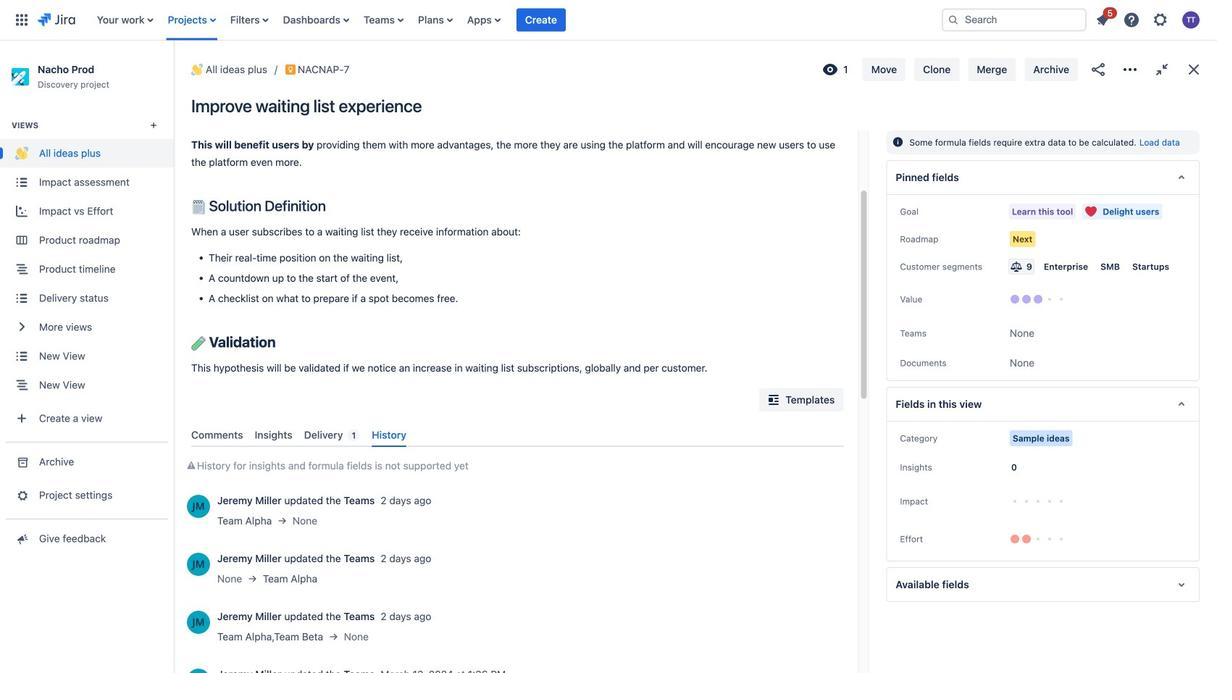 Task type: locate. For each thing, give the bounding box(es) containing it.
more image
[[1122, 61, 1139, 78]]

close image
[[1186, 61, 1203, 78]]

1 vertical spatial more information about jeremy miller image
[[187, 553, 210, 576]]

pinned fields element
[[887, 160, 1200, 195]]

:wave: image
[[191, 64, 203, 75], [15, 147, 28, 160], [15, 147, 28, 160]]

project settings image
[[14, 488, 29, 503]]

more information about jeremy miller image
[[187, 495, 210, 518], [187, 553, 210, 576]]

0 vertical spatial more information about jeremy miller image
[[187, 495, 210, 518]]

editor templates image
[[766, 391, 783, 409]]

group
[[0, 102, 174, 442]]

list item
[[517, 0, 566, 40], [1090, 5, 1118, 32]]

:heart: image
[[1086, 206, 1098, 218]]

None search field
[[942, 8, 1087, 32]]

1 horizontal spatial list item
[[1090, 5, 1118, 32]]

tab list
[[186, 423, 850, 447]]

available fields element
[[887, 568, 1200, 602]]

fields in this view element
[[887, 387, 1200, 422]]

list
[[90, 0, 931, 40], [1090, 5, 1209, 33]]

1 more information about jeremy miller image from the top
[[187, 495, 210, 518]]

jira image
[[38, 11, 75, 29], [38, 11, 75, 29]]

1 horizontal spatial list
[[1090, 5, 1209, 33]]

banner
[[0, 0, 1218, 41]]

:test_tube: image
[[191, 336, 206, 351]]

info image
[[893, 136, 904, 148]]



Task type: vqa. For each thing, say whether or not it's contained in the screenshot.
2nd o from the right
no



Task type: describe. For each thing, give the bounding box(es) containing it.
notifications image
[[1095, 11, 1112, 29]]

your profile and settings image
[[1183, 11, 1200, 29]]

current project sidebar image
[[158, 58, 190, 87]]

Search field
[[942, 8, 1087, 32]]

more information about jeremy miller image
[[187, 611, 210, 634]]

0 horizontal spatial list
[[90, 0, 931, 40]]

jira product discovery navigation element
[[0, 41, 174, 673]]

search image
[[948, 14, 960, 26]]

weighting value image
[[1011, 261, 1023, 273]]

primary element
[[9, 0, 931, 40]]

collapse image
[[1154, 61, 1171, 78]]

:notepad_spiral: image
[[191, 200, 206, 215]]

2 more information about jeremy miller image from the top
[[187, 553, 210, 576]]

:wave: image
[[191, 64, 203, 75]]

help image
[[1124, 11, 1141, 29]]

appswitcher icon image
[[13, 11, 30, 29]]

settings image
[[1153, 11, 1170, 29]]

:heart: image
[[1086, 206, 1098, 218]]

0 horizontal spatial list item
[[517, 0, 566, 40]]

feedback image
[[14, 532, 29, 546]]



